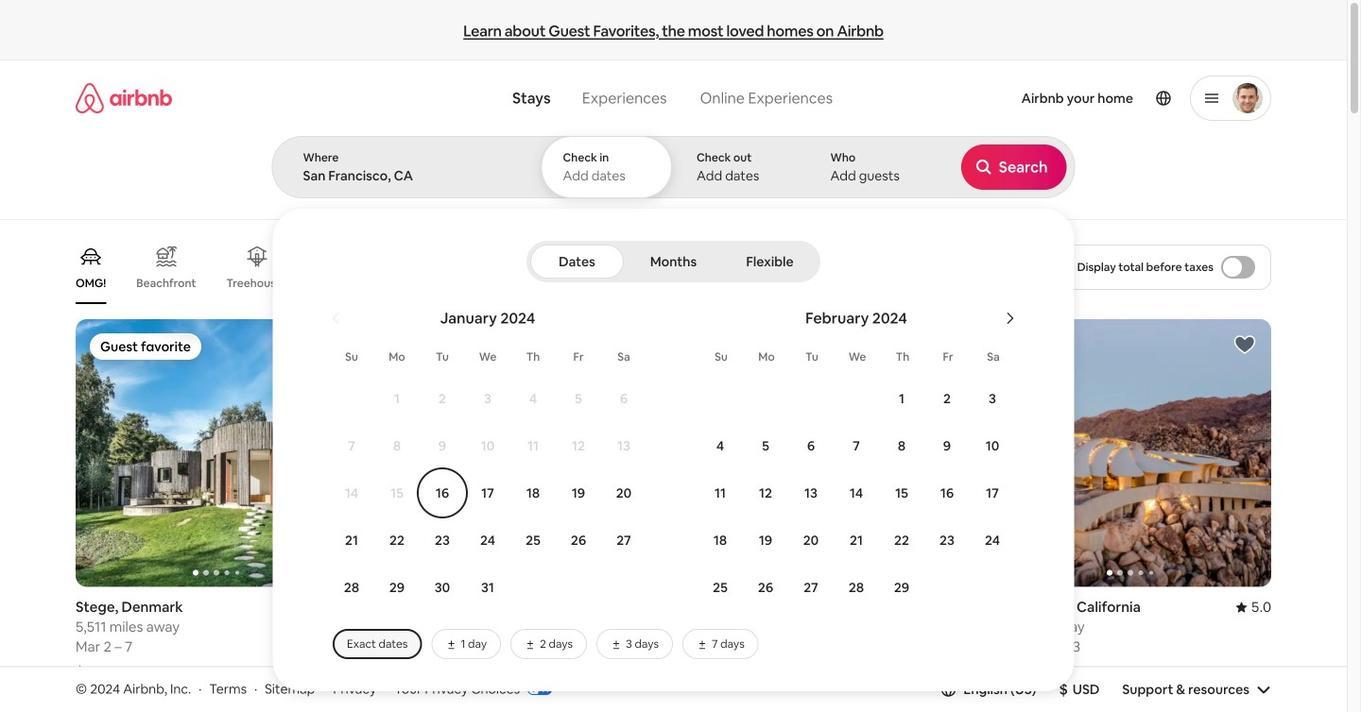 Task type: locate. For each thing, give the bounding box(es) containing it.
group
[[76, 231, 948, 304], [76, 320, 358, 588], [380, 320, 662, 588], [685, 320, 967, 588], [990, 320, 1272, 588]]

tab list
[[530, 241, 817, 283]]

None search field
[[272, 61, 1362, 692]]

add to wishlist: stege, denmark image
[[320, 334, 343, 356]]

tab panel
[[272, 136, 1362, 692]]

Search destinations search field
[[303, 167, 509, 184]]



Task type: describe. For each thing, give the bounding box(es) containing it.
add to wishlist: drimnin, uk image
[[625, 334, 647, 356]]

calendar application
[[295, 288, 1362, 660]]

profile element
[[863, 61, 1272, 136]]

add to wishlist: joshua tree, california image
[[1234, 334, 1257, 356]]

5.0 out of 5 average rating image
[[1237, 599, 1272, 617]]

add to wishlist: redberth, uk image
[[929, 334, 952, 356]]

what can we help you find? tab list
[[497, 78, 683, 119]]



Task type: vqa. For each thing, say whether or not it's contained in the screenshot.
sa
no



